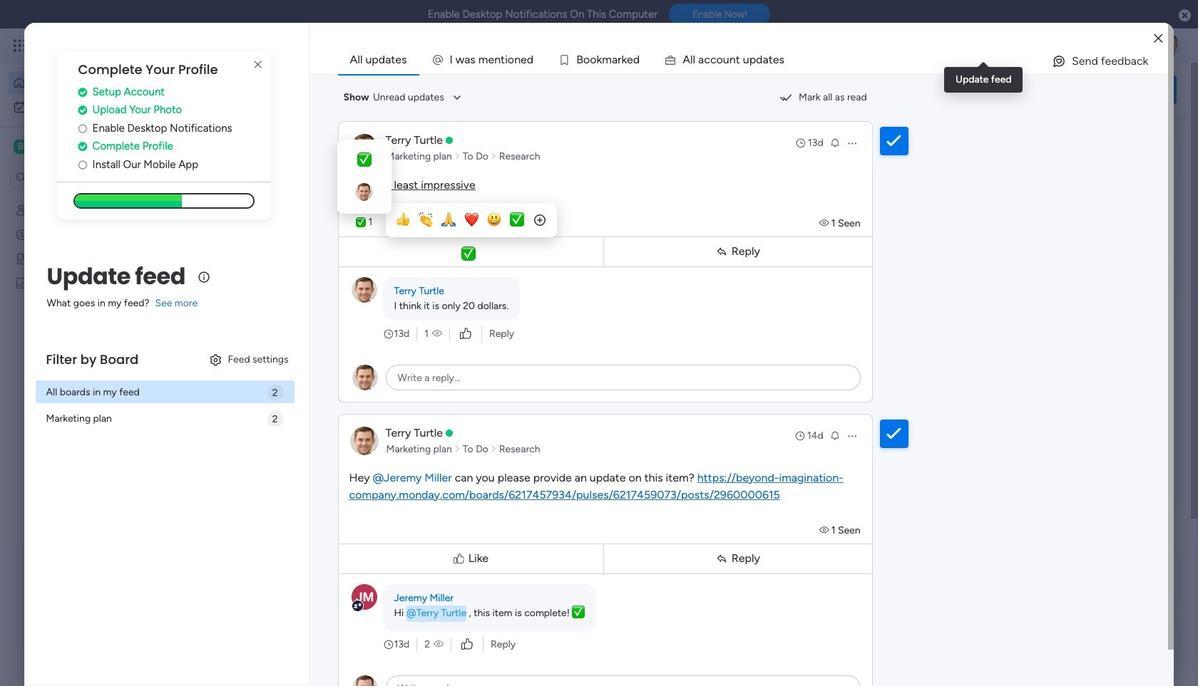 Task type: locate. For each thing, give the bounding box(es) containing it.
v2 seen image
[[432, 327, 442, 341], [819, 525, 831, 537]]

0 horizontal spatial public board image
[[15, 252, 29, 265]]

0 vertical spatial check circle image
[[78, 87, 87, 98]]

option down search in workspace field
[[0, 197, 182, 200]]

public board image up public dashboard icon
[[15, 252, 29, 265]]

0 vertical spatial v2 seen image
[[432, 327, 442, 341]]

Search in workspace field
[[30, 169, 119, 186]]

1 vertical spatial v2 seen image
[[434, 638, 444, 652]]

0 vertical spatial option
[[9, 71, 173, 94]]

tab list
[[338, 46, 1168, 74]]

1 horizontal spatial public board image
[[471, 289, 487, 305]]

0 vertical spatial v2 seen image
[[819, 217, 831, 229]]

component image
[[471, 311, 484, 324]]

tab
[[338, 46, 419, 74]]

give feedback image
[[1052, 54, 1066, 68]]

check circle image down circle o image
[[78, 141, 87, 152]]

1 horizontal spatial terry turtle image
[[1158, 34, 1181, 57]]

see plans image
[[237, 38, 249, 53]]

circle o image
[[78, 160, 87, 170]]

help center element
[[963, 617, 1177, 674]]

v2 seen image
[[819, 217, 831, 229], [434, 638, 444, 652]]

v2 user feedback image
[[974, 81, 985, 98]]

slider arrow image
[[454, 149, 460, 164], [491, 149, 497, 164], [454, 442, 460, 457]]

1 vertical spatial check circle image
[[78, 141, 87, 152]]

dapulse x slim image
[[1155, 132, 1172, 149]]

v2 like image
[[460, 326, 471, 342], [461, 637, 473, 653]]

1 vertical spatial public board image
[[471, 289, 487, 305]]

check circle image
[[78, 87, 87, 98], [78, 141, 87, 152]]

option
[[9, 71, 173, 94], [9, 96, 173, 118], [0, 197, 182, 200]]

public board image
[[15, 252, 29, 265], [471, 289, 487, 305]]

slider arrow image for bottom v2 like icon
[[454, 442, 460, 457]]

terry turtle image
[[1158, 34, 1181, 57], [254, 667, 282, 687]]

workspace selection element
[[14, 138, 90, 155]]

help image
[[1105, 39, 1120, 53]]

option up circle o image
[[9, 96, 173, 118]]

add to favorites image
[[423, 289, 437, 303]]

public board image inside quick search results list box
[[471, 289, 487, 305]]

public board image up component icon
[[471, 289, 487, 305]]

option up check circle icon
[[9, 71, 173, 94]]

0 vertical spatial public board image
[[15, 252, 29, 265]]

1 vertical spatial terry turtle image
[[254, 667, 282, 687]]

check circle image
[[78, 105, 87, 116]]

close image
[[1154, 33, 1163, 44]]

quick search results list box
[[220, 162, 928, 526]]

list box
[[0, 195, 182, 487]]

check circle image up check circle icon
[[78, 87, 87, 98]]

0 horizontal spatial v2 seen image
[[434, 638, 444, 652]]

1 horizontal spatial v2 seen image
[[819, 525, 831, 537]]



Task type: describe. For each thing, give the bounding box(es) containing it.
2 vertical spatial option
[[0, 197, 182, 200]]

0 horizontal spatial terry turtle image
[[254, 667, 282, 687]]

circle o image
[[78, 123, 87, 134]]

1 check circle image from the top
[[78, 87, 87, 98]]

dapulse close image
[[1179, 9, 1191, 23]]

0 vertical spatial terry turtle image
[[1158, 34, 1181, 57]]

1 horizontal spatial v2 seen image
[[819, 217, 831, 229]]

2 check circle image from the top
[[78, 141, 87, 152]]

workspace image
[[14, 139, 28, 155]]

0 vertical spatial v2 like image
[[460, 326, 471, 342]]

remove from favorites image
[[423, 464, 437, 478]]

slider arrow image for top v2 like icon
[[454, 149, 460, 164]]

1 vertical spatial v2 seen image
[[819, 525, 831, 537]]

1 vertical spatial v2 like image
[[461, 637, 473, 653]]

1 vertical spatial option
[[9, 96, 173, 118]]

slider arrow image
[[491, 442, 497, 457]]

public dashboard image
[[15, 276, 29, 290]]

0 horizontal spatial v2 seen image
[[432, 327, 442, 341]]

getting started element
[[963, 548, 1177, 605]]

select product image
[[13, 39, 27, 53]]

2 element
[[364, 566, 381, 583]]

dapulse x slim image
[[249, 56, 266, 73]]

search everything image
[[1074, 39, 1088, 53]]



Task type: vqa. For each thing, say whether or not it's contained in the screenshot.
the middle option
yes



